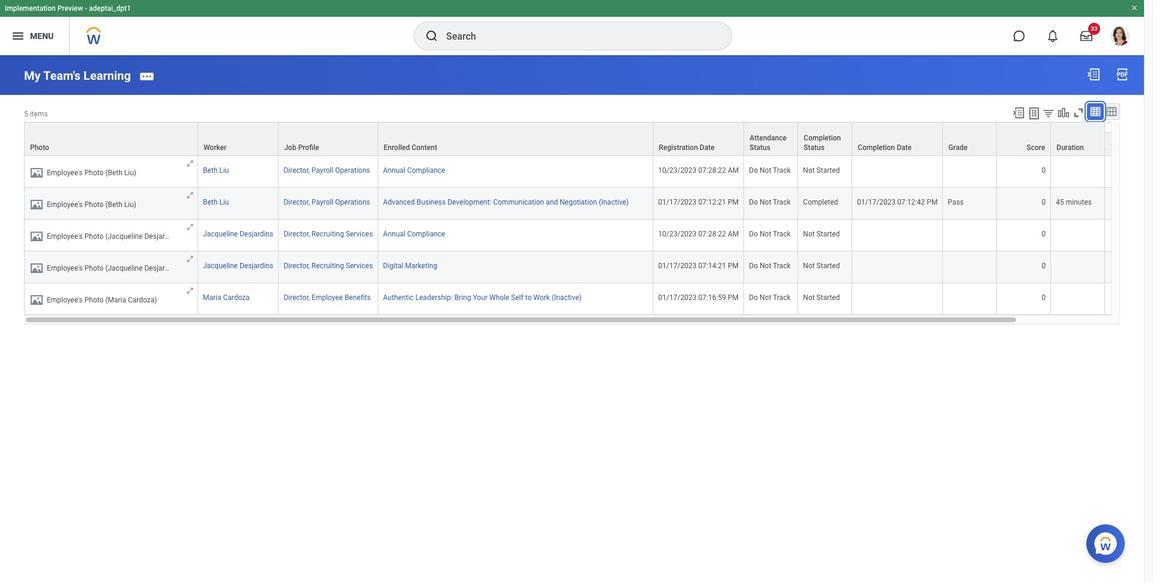 Task type: vqa. For each thing, say whether or not it's contained in the screenshot.
Not
yes



Task type: locate. For each thing, give the bounding box(es) containing it.
(beth
[[105, 169, 122, 177], [105, 201, 122, 209]]

0 horizontal spatial completion
[[804, 134, 841, 142]]

authentic
[[383, 294, 414, 302]]

1 vertical spatial desjardins
[[240, 262, 273, 270]]

2 employee's photo (beth liu) cell from the top
[[24, 188, 198, 220]]

director,
[[284, 166, 310, 175], [284, 198, 310, 207], [284, 230, 310, 238], [284, 262, 310, 270], [284, 294, 310, 302]]

director, recruiting services link for digital marketing
[[284, 262, 373, 270]]

liu)
[[124, 169, 136, 177], [124, 201, 136, 209]]

operations left advanced
[[335, 198, 370, 207]]

annual up digital
[[383, 230, 405, 238]]

2 annual compliance link from the top
[[383, 228, 445, 238]]

01/17/2023 for 01/17/2023 07:12:42 pm
[[857, 198, 896, 207]]

2 beth from the top
[[203, 198, 218, 207]]

1 vertical spatial services
[[346, 262, 373, 270]]

2 0 from the top
[[1042, 198, 1046, 207]]

my team's learning element
[[24, 68, 131, 83]]

1 jacqueline from the top
[[203, 230, 238, 238]]

am down 01/17/2023 07:12:21 pm
[[728, 230, 739, 238]]

benefits
[[345, 294, 371, 302]]

am down "registration date" popup button
[[728, 166, 739, 175]]

whole
[[489, 294, 510, 302]]

row containing maria cardoza
[[24, 283, 1153, 315]]

enrolled content
[[384, 143, 437, 152]]

image image inside employee's photo (maria cardoza) cell
[[29, 293, 44, 307]]

(beth for annual compliance
[[105, 169, 122, 177]]

pm for 01/17/2023 07:16:59 pm
[[728, 294, 739, 302]]

desjardins) for digital marketing
[[144, 264, 181, 273]]

0 vertical spatial beth liu
[[203, 166, 229, 175]]

learning
[[84, 68, 131, 83]]

5 employee's from the top
[[47, 296, 83, 304]]

payroll for advanced business development: communication and negotiation (inactive)
[[312, 198, 333, 207]]

minutes
[[1066, 198, 1092, 207]]

07:28:22 for director, recruiting services
[[699, 230, 726, 238]]

row containing learn
[[24, 122, 1153, 156]]

2 jacqueline desjardins link from the top
[[203, 262, 273, 270]]

jacqueline desjardins
[[203, 230, 273, 238], [203, 262, 273, 270]]

5 do from the top
[[749, 294, 758, 302]]

operations for advanced business development: communication and negotiation (inactive)
[[335, 198, 370, 207]]

adeptai_dpt1
[[89, 4, 131, 13]]

director, payroll operations for annual
[[284, 166, 370, 175]]

0 vertical spatial compliance
[[407, 166, 445, 175]]

attendance status
[[750, 134, 787, 152]]

1 vertical spatial am
[[728, 230, 739, 238]]

2 desjardins from the top
[[240, 262, 273, 270]]

1 vertical spatial beth liu link
[[203, 198, 229, 207]]

1 horizontal spatial (inactive)
[[599, 198, 629, 207]]

compliance down content
[[407, 166, 445, 175]]

implementation
[[5, 4, 56, 13]]

employee's for maria cardoza link at the bottom left of page
[[47, 296, 83, 304]]

1 horizontal spatial status
[[804, 143, 825, 152]]

3 0 from the top
[[1042, 230, 1046, 238]]

0 vertical spatial (inactive)
[[599, 198, 629, 207]]

beth
[[203, 166, 218, 175], [203, 198, 218, 207]]

1 vertical spatial 10/23/2023
[[658, 230, 697, 238]]

advanced business development: communication and negotiation (inactive) link
[[383, 196, 629, 207]]

1 do from the top
[[749, 166, 758, 175]]

date
[[700, 143, 715, 152], [897, 143, 912, 152]]

0 vertical spatial services
[[346, 230, 373, 238]]

search image
[[425, 29, 439, 43]]

0 vertical spatial grow image
[[186, 223, 195, 232]]

0 vertical spatial director, payroll operations link
[[284, 166, 370, 175]]

1 beth liu link from the top
[[203, 166, 229, 175]]

07:28:22 up the 07:12:21
[[699, 166, 726, 175]]

1 operations from the top
[[335, 166, 370, 175]]

track for "digital marketing" link
[[773, 262, 791, 270]]

5 director, from the top
[[284, 294, 310, 302]]

01/17/2023 left 07:16:59
[[658, 294, 697, 302]]

2 not started from the top
[[803, 230, 840, 238]]

director, payroll operations for advanced
[[284, 198, 370, 207]]

4 not started from the top
[[803, 294, 840, 302]]

2 payroll from the top
[[312, 198, 333, 207]]

1 vertical spatial grow image
[[186, 191, 195, 200]]

1 vertical spatial director, payroll operations
[[284, 198, 370, 207]]

2 recruiting from the top
[[312, 262, 344, 270]]

image image
[[29, 166, 44, 180], [29, 198, 44, 212], [29, 229, 44, 244], [29, 261, 44, 276], [29, 293, 44, 307]]

cell
[[853, 156, 943, 188], [943, 156, 997, 188], [1052, 156, 1106, 188], [1106, 156, 1153, 188], [1106, 188, 1153, 220], [853, 220, 943, 252], [943, 220, 997, 252], [1052, 220, 1106, 252], [1106, 220, 1153, 252], [853, 252, 943, 283], [943, 252, 997, 283], [1052, 252, 1106, 283], [1106, 252, 1153, 283], [853, 283, 943, 315], [943, 283, 997, 315], [1052, 283, 1106, 315], [1106, 283, 1153, 315]]

1 vertical spatial annual compliance link
[[383, 228, 445, 238]]

2 07:28:22 from the top
[[699, 230, 726, 238]]

2 employee's photo (jacqueline desjardins) cell from the top
[[24, 252, 198, 283]]

status inside attendance status
[[750, 143, 771, 152]]

compliance for director, payroll operations
[[407, 166, 445, 175]]

services for digital
[[346, 262, 373, 270]]

1 vertical spatial jacqueline desjardins link
[[203, 262, 273, 270]]

pm right 07:12:42 at top
[[927, 198, 938, 207]]

1 07:28:22 from the top
[[699, 166, 726, 175]]

date for registration date
[[700, 143, 715, 152]]

(inactive) right negotiation
[[599, 198, 629, 207]]

1 vertical spatial payroll
[[312, 198, 333, 207]]

0 vertical spatial 10/23/2023
[[658, 166, 697, 175]]

date left grade
[[897, 143, 912, 152]]

0 vertical spatial 10/23/2023 07:28:22 am
[[658, 166, 739, 175]]

10/23/2023 07:28:22 am down 01/17/2023 07:12:21 pm
[[658, 230, 739, 238]]

1 vertical spatial (beth
[[105, 201, 122, 209]]

0 vertical spatial completion
[[804, 134, 841, 142]]

director, payroll operations link for annual compliance
[[284, 166, 370, 175]]

0 vertical spatial annual
[[383, 166, 405, 175]]

2 director, recruiting services from the top
[[284, 262, 373, 270]]

33 button
[[1074, 23, 1101, 49]]

1 liu) from the top
[[124, 169, 136, 177]]

1 grow image from the top
[[186, 159, 195, 168]]

1 started from the top
[[817, 166, 840, 175]]

my team's learning main content
[[0, 55, 1153, 336]]

1 vertical spatial annual compliance
[[383, 230, 445, 238]]

1 vertical spatial liu)
[[124, 201, 136, 209]]

annual compliance up "digital marketing" link
[[383, 230, 445, 238]]

2 employee's photo (beth liu) from the top
[[47, 201, 136, 209]]

0 vertical spatial operations
[[335, 166, 370, 175]]

10/23/2023 down 01/17/2023 07:12:21 pm
[[658, 230, 697, 238]]

payroll for annual compliance
[[312, 166, 333, 175]]

worker
[[204, 143, 227, 152]]

1 (jacqueline from the top
[[105, 232, 143, 241]]

status
[[750, 143, 771, 152], [804, 143, 825, 152]]

1 services from the top
[[346, 230, 373, 238]]

2 annual compliance from the top
[[383, 230, 445, 238]]

started for fifth row from the top
[[817, 262, 840, 270]]

pm right the 07:12:21
[[728, 198, 739, 207]]

2 track from the top
[[773, 198, 791, 207]]

date right the 'registration'
[[700, 143, 715, 152]]

1 employee's photo (beth liu) cell from the top
[[24, 156, 198, 188]]

1 director, recruiting services from the top
[[284, 230, 373, 238]]

grade
[[949, 143, 968, 152]]

2 row from the top
[[24, 156, 1153, 188]]

10/23/2023 07:28:22 am for director, recruiting services
[[658, 230, 739, 238]]

payroll
[[312, 166, 333, 175], [312, 198, 333, 207]]

4 image image from the top
[[29, 261, 44, 276]]

row
[[24, 122, 1153, 156], [24, 156, 1153, 188], [24, 188, 1153, 220], [24, 220, 1153, 252], [24, 252, 1153, 283], [24, 283, 1153, 315]]

1 compliance from the top
[[407, 166, 445, 175]]

fullscreen image
[[1072, 106, 1086, 119]]

0 vertical spatial director, recruiting services
[[284, 230, 373, 238]]

0 vertical spatial (beth
[[105, 169, 122, 177]]

leadership:
[[416, 294, 453, 302]]

2 (jacqueline from the top
[[105, 264, 143, 273]]

1 horizontal spatial completion
[[858, 143, 895, 152]]

annual compliance link down enrolled content
[[383, 164, 445, 175]]

1 director, recruiting services link from the top
[[284, 230, 373, 238]]

01/17/2023
[[658, 198, 697, 207], [857, 198, 896, 207], [658, 262, 697, 270], [658, 294, 697, 302]]

1 vertical spatial director, payroll operations link
[[284, 198, 370, 207]]

do for the advanced business development: communication and negotiation (inactive) 'link'
[[749, 198, 758, 207]]

advanced
[[383, 198, 415, 207]]

not started for fifth row from the top
[[803, 262, 840, 270]]

1 payroll from the top
[[312, 166, 333, 175]]

07:28:22 for director, payroll operations
[[699, 166, 726, 175]]

1 jacqueline desjardins from the top
[[203, 230, 273, 238]]

completion for status
[[804, 134, 841, 142]]

01/17/2023 for 01/17/2023 07:14:21 pm
[[658, 262, 697, 270]]

0 vertical spatial employee's photo (jacqueline desjardins)
[[47, 232, 181, 241]]

maria cardoza link
[[203, 294, 250, 302]]

1 vertical spatial annual
[[383, 230, 405, 238]]

1 not started from the top
[[803, 166, 840, 175]]

0 horizontal spatial date
[[700, 143, 715, 152]]

01/17/2023 left the 07:12:21
[[658, 198, 697, 207]]

annual compliance link up "digital marketing" link
[[383, 228, 445, 238]]

0 vertical spatial annual compliance link
[[383, 164, 445, 175]]

2 vertical spatial grow image
[[186, 286, 195, 295]]

1 annual compliance link from the top
[[383, 164, 445, 175]]

0 vertical spatial jacqueline desjardins link
[[203, 230, 273, 238]]

1 status from the left
[[750, 143, 771, 152]]

jacqueline
[[203, 230, 238, 238], [203, 262, 238, 270]]

1 horizontal spatial date
[[897, 143, 912, 152]]

2 services from the top
[[346, 262, 373, 270]]

do not track for authentic leadership: bring your whole self to work (inactive) link
[[749, 294, 791, 302]]

liu) for annual compliance
[[124, 169, 136, 177]]

0 vertical spatial am
[[728, 166, 739, 175]]

annual
[[383, 166, 405, 175], [383, 230, 405, 238]]

menu banner
[[0, 0, 1144, 55]]

01/17/2023 for 01/17/2023 07:12:21 pm
[[658, 198, 697, 207]]

4 employee's from the top
[[47, 264, 83, 273]]

annual compliance link
[[383, 164, 445, 175], [383, 228, 445, 238]]

photo for image related to fourth row from the bottom
[[85, 201, 104, 209]]

annual compliance link for director, payroll operations
[[383, 164, 445, 175]]

2 annual from the top
[[383, 230, 405, 238]]

inbox large image
[[1081, 30, 1093, 42]]

grow image for authentic leadership: bring your whole self to work (inactive)
[[186, 286, 195, 295]]

10/23/2023 down the 'registration'
[[658, 166, 697, 175]]

beth liu link for advanced
[[203, 198, 229, 207]]

4 track from the top
[[773, 262, 791, 270]]

0
[[1042, 166, 1046, 175], [1042, 198, 1046, 207], [1042, 230, 1046, 238], [1042, 262, 1046, 270], [1042, 294, 1046, 302]]

0 vertical spatial jacqueline
[[203, 230, 238, 238]]

2 liu from the top
[[219, 198, 229, 207]]

employee's photo (jacqueline desjardins) cell for annual compliance
[[24, 220, 198, 252]]

1 vertical spatial jacqueline desjardins
[[203, 262, 273, 270]]

1 annual from the top
[[383, 166, 405, 175]]

1 vertical spatial operations
[[335, 198, 370, 207]]

employee
[[312, 294, 343, 302]]

01/17/2023 left 07:12:42 at top
[[857, 198, 896, 207]]

pm right 07:16:59
[[728, 294, 739, 302]]

employee's photo (jacqueline desjardins) for digital marketing
[[47, 264, 181, 273]]

1 vertical spatial (jacqueline
[[105, 264, 143, 273]]

2 director, payroll operations link from the top
[[284, 198, 370, 207]]

1 vertical spatial completion
[[858, 143, 895, 152]]

liu for annual compliance
[[219, 166, 229, 175]]

1 vertical spatial beth liu
[[203, 198, 229, 207]]

01/17/2023 07:14:21 pm
[[658, 262, 739, 270]]

2 desjardins) from the top
[[144, 264, 181, 273]]

grow image inside employee's photo (maria cardoza) cell
[[186, 286, 195, 295]]

toolbar
[[1007, 103, 1120, 122]]

services for annual
[[346, 230, 373, 238]]

3 image image from the top
[[29, 229, 44, 244]]

services
[[346, 230, 373, 238], [346, 262, 373, 270]]

1 vertical spatial compliance
[[407, 230, 445, 238]]

type button
[[1106, 133, 1153, 155]]

2 employee's photo (jacqueline desjardins) from the top
[[47, 264, 181, 273]]

marketing
[[405, 262, 437, 270]]

completion
[[804, 134, 841, 142], [858, 143, 895, 152]]

grow image
[[186, 159, 195, 168], [186, 191, 195, 200]]

status down attendance
[[750, 143, 771, 152]]

employee's photo (jacqueline desjardins) cell
[[24, 220, 198, 252], [24, 252, 198, 283]]

1 row from the top
[[24, 122, 1153, 156]]

grade button
[[943, 122, 997, 155]]

employee's photo (beth liu) cell for annual compliance
[[24, 156, 198, 188]]

2 (beth from the top
[[105, 201, 122, 209]]

registration date button
[[654, 122, 744, 155]]

(maria
[[105, 296, 126, 304]]

1 vertical spatial director, recruiting services link
[[284, 262, 373, 270]]

status inside completion status
[[804, 143, 825, 152]]

status right attendance status popup button
[[804, 143, 825, 152]]

director, recruiting services for annual
[[284, 230, 373, 238]]

pm for 01/17/2023 07:14:21 pm
[[728, 262, 739, 270]]

1 vertical spatial recruiting
[[312, 262, 344, 270]]

Search Workday  search field
[[446, 23, 707, 49]]

employee's photo (beth liu) for advanced business development: communication and negotiation (inactive)
[[47, 201, 136, 209]]

(beth for advanced business development: communication and negotiation (inactive)
[[105, 201, 122, 209]]

photo
[[30, 143, 49, 152], [85, 169, 104, 177], [85, 201, 104, 209], [85, 232, 104, 241], [85, 264, 104, 273], [85, 296, 104, 304]]

6 row from the top
[[24, 283, 1153, 315]]

profile logan mcneil image
[[1111, 26, 1130, 48]]

employee's photo (beth liu) cell
[[24, 156, 198, 188], [24, 188, 198, 220]]

4 started from the top
[[817, 294, 840, 302]]

image image for fifth row from the top
[[29, 261, 44, 276]]

jacqueline desjardins link for digital
[[203, 262, 273, 270]]

07:16:59
[[699, 294, 726, 302]]

2 date from the left
[[897, 143, 912, 152]]

employee's inside cell
[[47, 296, 83, 304]]

do
[[749, 166, 758, 175], [749, 198, 758, 207], [749, 230, 758, 238], [749, 262, 758, 270], [749, 294, 758, 302]]

export to worksheets image
[[1027, 106, 1042, 121]]

completion right attendance status popup button
[[804, 134, 841, 142]]

duration button
[[1052, 122, 1105, 155]]

1 10/23/2023 from the top
[[658, 166, 697, 175]]

0 vertical spatial liu
[[219, 166, 229, 175]]

1 director, payroll operations from the top
[[284, 166, 370, 175]]

07:14:21
[[699, 262, 726, 270]]

2 director, payroll operations from the top
[[284, 198, 370, 207]]

1 0 from the top
[[1042, 166, 1046, 175]]

1 director, payroll operations link from the top
[[284, 166, 370, 175]]

not
[[760, 166, 772, 175], [803, 166, 815, 175], [760, 198, 772, 207], [760, 230, 772, 238], [803, 230, 815, 238], [760, 262, 772, 270], [803, 262, 815, 270], [760, 294, 772, 302], [803, 294, 815, 302]]

0 vertical spatial desjardins
[[240, 230, 273, 238]]

-
[[85, 4, 87, 13]]

1 employee's photo (jacqueline desjardins) from the top
[[47, 232, 181, 241]]

director, recruiting services link for annual compliance
[[284, 230, 373, 238]]

10/23/2023 07:28:22 am
[[658, 166, 739, 175], [658, 230, 739, 238]]

2 liu) from the top
[[124, 201, 136, 209]]

pass
[[948, 198, 964, 207]]

employee's photo (beth liu) cell for advanced business development: communication and negotiation (inactive)
[[24, 188, 198, 220]]

desjardins)
[[144, 232, 181, 241], [144, 264, 181, 273]]

beth liu for advanced
[[203, 198, 229, 207]]

1 vertical spatial beth
[[203, 198, 218, 207]]

desjardins for digital marketing
[[240, 262, 273, 270]]

01/17/2023 07:12:42 pm
[[857, 198, 938, 207]]

pm
[[728, 198, 739, 207], [927, 198, 938, 207], [728, 262, 739, 270], [728, 294, 739, 302]]

operations down job profile popup button at the top of the page
[[335, 166, 370, 175]]

table image
[[1090, 106, 1102, 118]]

0 vertical spatial jacqueline desjardins
[[203, 230, 273, 238]]

1 liu from the top
[[219, 166, 229, 175]]

1 desjardins) from the top
[[144, 232, 181, 241]]

grow image for annual compliance
[[186, 159, 195, 168]]

0 vertical spatial annual compliance
[[383, 166, 445, 175]]

2 do not track from the top
[[749, 198, 791, 207]]

2 status from the left
[[804, 143, 825, 152]]

1 vertical spatial liu
[[219, 198, 229, 207]]

(inactive) inside 'link'
[[599, 198, 629, 207]]

image image for second row from the top
[[29, 166, 44, 180]]

expand table image
[[1106, 106, 1118, 118]]

1 vertical spatial (inactive)
[[552, 294, 582, 302]]

do not track
[[749, 166, 791, 175], [749, 198, 791, 207], [749, 230, 791, 238], [749, 262, 791, 270], [749, 294, 791, 302]]

2 10/23/2023 07:28:22 am from the top
[[658, 230, 739, 238]]

pm right 07:14:21
[[728, 262, 739, 270]]

1 director, from the top
[[284, 166, 310, 175]]

pm for 01/17/2023 07:12:21 pm
[[728, 198, 739, 207]]

completion right completion status popup button on the right
[[858, 143, 895, 152]]

am
[[728, 166, 739, 175], [728, 230, 739, 238]]

0 vertical spatial desjardins)
[[144, 232, 181, 241]]

photo for image within employee's photo (maria cardoza) cell
[[85, 296, 104, 304]]

menu
[[30, 31, 54, 41]]

desjardins for annual compliance
[[240, 230, 273, 238]]

track
[[773, 166, 791, 175], [773, 198, 791, 207], [773, 230, 791, 238], [773, 262, 791, 270], [773, 294, 791, 302]]

annual down enrolled
[[383, 166, 405, 175]]

2 do from the top
[[749, 198, 758, 207]]

1 vertical spatial jacqueline
[[203, 262, 238, 270]]

2 10/23/2023 from the top
[[658, 230, 697, 238]]

director, payroll operations
[[284, 166, 370, 175], [284, 198, 370, 207]]

jacqueline desjardins for annual
[[203, 230, 273, 238]]

track for the advanced business development: communication and negotiation (inactive) 'link'
[[773, 198, 791, 207]]

2 image image from the top
[[29, 198, 44, 212]]

grow image
[[186, 223, 195, 232], [186, 255, 195, 264], [186, 286, 195, 295]]

director, recruiting services for digital
[[284, 262, 373, 270]]

0 for "digital marketing" link
[[1042, 262, 1046, 270]]

01/17/2023 left 07:14:21
[[658, 262, 697, 270]]

0 vertical spatial liu)
[[124, 169, 136, 177]]

registration date
[[659, 143, 715, 152]]

director, payroll operations link
[[284, 166, 370, 175], [284, 198, 370, 207]]

0 vertical spatial beth liu link
[[203, 166, 229, 175]]

do not track for the advanced business development: communication and negotiation (inactive) 'link'
[[749, 198, 791, 207]]

annual compliance down enrolled content
[[383, 166, 445, 175]]

0 vertical spatial grow image
[[186, 159, 195, 168]]

director, payroll operations link for advanced business development: communication and negotiation (inactive)
[[284, 198, 370, 207]]

completion for date
[[858, 143, 895, 152]]

2 am from the top
[[728, 230, 739, 238]]

1 vertical spatial employee's photo (jacqueline desjardins)
[[47, 264, 181, 273]]

annual compliance for director, recruiting services
[[383, 230, 445, 238]]

desjardins
[[240, 230, 273, 238], [240, 262, 273, 270]]

2 beth liu link from the top
[[203, 198, 229, 207]]

1 desjardins from the top
[[240, 230, 273, 238]]

1 vertical spatial desjardins)
[[144, 264, 181, 273]]

2 beth liu from the top
[[203, 198, 229, 207]]

1 employee's from the top
[[47, 169, 83, 177]]

1 vertical spatial employee's photo (beth liu)
[[47, 201, 136, 209]]

employee's photo (maria cardoza)
[[47, 296, 157, 304]]

beth for annual
[[203, 166, 218, 175]]

0 vertical spatial beth
[[203, 166, 218, 175]]

0 horizontal spatial (inactive)
[[552, 294, 582, 302]]

director, for "director, payroll operations" link corresponding to annual compliance
[[284, 166, 310, 175]]

0 vertical spatial recruiting
[[312, 230, 344, 238]]

2 compliance from the top
[[407, 230, 445, 238]]

jacqueline desjardins link
[[203, 230, 273, 238], [203, 262, 273, 270]]

1 10/23/2023 07:28:22 am from the top
[[658, 166, 739, 175]]

2 jacqueline desjardins from the top
[[203, 262, 273, 270]]

0 vertical spatial employee's photo (beth liu)
[[47, 169, 136, 177]]

0 vertical spatial 07:28:22
[[699, 166, 726, 175]]

1 vertical spatial 10/23/2023 07:28:22 am
[[658, 230, 739, 238]]

1 vertical spatial grow image
[[186, 255, 195, 264]]

2 employee's from the top
[[47, 201, 83, 209]]

0 horizontal spatial status
[[750, 143, 771, 152]]

4 do from the top
[[749, 262, 758, 270]]

1 image image from the top
[[29, 166, 44, 180]]

liu
[[219, 166, 229, 175], [219, 198, 229, 207]]

10/23/2023 07:28:22 am down registration date
[[658, 166, 739, 175]]

3 row from the top
[[24, 188, 1153, 220]]

07:28:22 up 07:14:21
[[699, 230, 726, 238]]

compliance down business on the left top of the page
[[407, 230, 445, 238]]

annual compliance for director, payroll operations
[[383, 166, 445, 175]]

beth liu
[[203, 166, 229, 175], [203, 198, 229, 207]]

3 started from the top
[[817, 262, 840, 270]]

0 vertical spatial payroll
[[312, 166, 333, 175]]

0 vertical spatial director, payroll operations
[[284, 166, 370, 175]]

1 grow image from the top
[[186, 223, 195, 232]]

started for fourth row from the top
[[817, 230, 840, 238]]

toolbar inside my team's learning main content
[[1007, 103, 1120, 122]]

1 vertical spatial 07:28:22
[[699, 230, 726, 238]]

2 operations from the top
[[335, 198, 370, 207]]

07:12:42
[[898, 198, 925, 207]]

1 recruiting from the top
[[312, 230, 344, 238]]

1 vertical spatial director, recruiting services
[[284, 262, 373, 270]]

0 vertical spatial (jacqueline
[[105, 232, 143, 241]]

photo for image for second row from the top
[[85, 169, 104, 177]]

1 date from the left
[[700, 143, 715, 152]]

4 do not track from the top
[[749, 262, 791, 270]]

0 for the advanced business development: communication and negotiation (inactive) 'link'
[[1042, 198, 1046, 207]]

1 am from the top
[[728, 166, 739, 175]]

(inactive) right work
[[552, 294, 582, 302]]

5 track from the top
[[773, 294, 791, 302]]

0 vertical spatial director, recruiting services link
[[284, 230, 373, 238]]

completion date button
[[853, 122, 943, 155]]

self
[[511, 294, 524, 302]]



Task type: describe. For each thing, give the bounding box(es) containing it.
and
[[546, 198, 558, 207]]

not started for row containing maria cardoza
[[803, 294, 840, 302]]

business
[[417, 198, 446, 207]]

score button
[[997, 122, 1051, 155]]

grow image for digital marketing
[[186, 255, 195, 264]]

employee's photo (beth liu) for annual compliance
[[47, 169, 136, 177]]

1 do not track from the top
[[749, 166, 791, 175]]

development:
[[448, 198, 492, 207]]

3 track from the top
[[773, 230, 791, 238]]

grow image for advanced business development: communication and negotiation (inactive)
[[186, 191, 195, 200]]

recruiting for digital marketing
[[312, 262, 344, 270]]

beth liu for annual
[[203, 166, 229, 175]]

started for second row from the top
[[817, 166, 840, 175]]

maria
[[203, 294, 221, 302]]

notifications large image
[[1047, 30, 1059, 42]]

export to excel image
[[1087, 67, 1101, 82]]

do for authentic leadership: bring your whole self to work (inactive) link
[[749, 294, 758, 302]]

work
[[534, 294, 550, 302]]

items
[[30, 110, 48, 118]]

enrolled content button
[[378, 122, 653, 155]]

completion status button
[[799, 122, 852, 155]]

director, for director, employee benefits link
[[284, 294, 310, 302]]

director, employee benefits link
[[284, 294, 371, 302]]

justify image
[[11, 29, 25, 43]]

photo inside popup button
[[30, 143, 49, 152]]

1 track from the top
[[773, 166, 791, 175]]

10/23/2023 07:28:22 am for director, payroll operations
[[658, 166, 739, 175]]

am for director, payroll operations
[[728, 166, 739, 175]]

bring
[[455, 294, 471, 302]]

employee's photo (maria cardoza) cell
[[24, 283, 198, 315]]

your
[[473, 294, 488, 302]]

maria cardoza
[[203, 294, 250, 302]]

completion status
[[804, 134, 841, 152]]

33
[[1091, 25, 1098, 32]]

my team's learning
[[24, 68, 131, 83]]

completed
[[803, 198, 838, 207]]

status for completion status
[[804, 143, 825, 152]]

director, employee benefits
[[284, 294, 371, 302]]

(jacqueline for digital marketing
[[105, 264, 143, 273]]

desjardins) for annual compliance
[[144, 232, 181, 241]]

photo for image corresponding to fifth row from the top
[[85, 264, 104, 273]]

07:12:21
[[699, 198, 726, 207]]

liu for advanced business development: communication and negotiation (inactive)
[[219, 198, 229, 207]]

started for row containing maria cardoza
[[817, 294, 840, 302]]

4 director, from the top
[[284, 262, 310, 270]]

authentic leadership: bring your whole self to work (inactive)
[[383, 294, 582, 302]]

5
[[24, 110, 28, 118]]

preview
[[57, 4, 83, 13]]

5 row from the top
[[24, 252, 1153, 283]]

not started for fourth row from the top
[[803, 230, 840, 238]]

implementation preview -   adeptai_dpt1
[[5, 4, 131, 13]]

grow image for annual compliance
[[186, 223, 195, 232]]

10/23/2023 for director, payroll operations
[[658, 166, 697, 175]]

01/17/2023 for 01/17/2023 07:16:59 pm
[[658, 294, 697, 302]]

digital marketing link
[[383, 259, 437, 270]]

annual for services
[[383, 230, 405, 238]]

employee's for beth liu link for advanced
[[47, 201, 83, 209]]

annual for operations
[[383, 166, 405, 175]]

learn button
[[1106, 122, 1153, 132]]

employee's photo (jacqueline desjardins) for annual compliance
[[47, 232, 181, 241]]

team's
[[43, 68, 81, 83]]

3 employee's from the top
[[47, 232, 83, 241]]

(jacqueline for annual compliance
[[105, 232, 143, 241]]

jacqueline desjardins for digital
[[203, 262, 273, 270]]

45
[[1056, 198, 1064, 207]]

jacqueline for digital
[[203, 262, 238, 270]]

10/23/2023 for director, recruiting services
[[658, 230, 697, 238]]

content
[[412, 143, 437, 152]]

authentic leadership: bring your whole self to work (inactive) link
[[383, 291, 582, 302]]

attendance
[[750, 134, 787, 142]]

operations for annual compliance
[[335, 166, 370, 175]]

annual compliance link for director, recruiting services
[[383, 228, 445, 238]]

image image for fourth row from the top
[[29, 229, 44, 244]]

negotiation
[[560, 198, 597, 207]]

cardoza)
[[128, 296, 157, 304]]

expand/collapse chart image
[[1057, 106, 1071, 119]]

am for director, recruiting services
[[728, 230, 739, 238]]

director, for "director, payroll operations" link associated with advanced business development: communication and negotiation (inactive)
[[284, 198, 310, 207]]

export to excel image
[[1012, 106, 1025, 119]]

digital marketing
[[383, 262, 437, 270]]

3 director, from the top
[[284, 230, 310, 238]]

employee's for beth liu link related to annual
[[47, 169, 83, 177]]

menu button
[[0, 17, 69, 55]]

type
[[1111, 143, 1127, 152]]

view printable version (pdf) image
[[1116, 67, 1130, 82]]

jacqueline for annual
[[203, 230, 238, 238]]

type row
[[24, 132, 1153, 156]]

01/17/2023 07:12:21 pm
[[658, 198, 739, 207]]

score
[[1027, 143, 1046, 152]]

01/17/2023 07:16:59 pm
[[658, 294, 739, 302]]

select to filter grid data image
[[1042, 107, 1056, 119]]

3 do from the top
[[749, 230, 758, 238]]

advanced business development: communication and negotiation (inactive)
[[383, 198, 629, 207]]

my
[[24, 68, 41, 83]]

digital
[[383, 262, 403, 270]]

employee's photo (jacqueline desjardins) cell for digital marketing
[[24, 252, 198, 283]]

recruiting for annual compliance
[[312, 230, 344, 238]]

image image for row containing maria cardoza
[[29, 293, 44, 307]]

cardoza
[[223, 294, 250, 302]]

learn
[[1136, 123, 1153, 131]]

date for completion date
[[897, 143, 912, 152]]

worker button
[[198, 122, 278, 155]]

liu) for advanced business development: communication and negotiation (inactive)
[[124, 201, 136, 209]]

close environment banner image
[[1131, 4, 1138, 11]]

45 minutes
[[1056, 198, 1092, 207]]

job profile
[[284, 143, 319, 152]]

beth for advanced
[[203, 198, 218, 207]]

job
[[284, 143, 296, 152]]

3 do not track from the top
[[749, 230, 791, 238]]

communication
[[493, 198, 544, 207]]

job profile button
[[279, 122, 378, 155]]

status for attendance status
[[750, 143, 771, 152]]

beth liu link for annual
[[203, 166, 229, 175]]

photo for fourth row from the top's image
[[85, 232, 104, 241]]

profile
[[298, 143, 319, 152]]

track for authentic leadership: bring your whole self to work (inactive) link
[[773, 294, 791, 302]]

5 items
[[24, 110, 48, 118]]

enrolled
[[384, 143, 410, 152]]

registration
[[659, 143, 698, 152]]

photo button
[[25, 122, 198, 155]]

not started for second row from the top
[[803, 166, 840, 175]]

compliance for director, recruiting services
[[407, 230, 445, 238]]

duration
[[1057, 143, 1084, 152]]

4 row from the top
[[24, 220, 1153, 252]]

to
[[525, 294, 532, 302]]

do for "digital marketing" link
[[749, 262, 758, 270]]

do not track for "digital marketing" link
[[749, 262, 791, 270]]

attendance status button
[[745, 122, 798, 155]]

jacqueline desjardins link for annual
[[203, 230, 273, 238]]

image image for fourth row from the bottom
[[29, 198, 44, 212]]

completion date
[[858, 143, 912, 152]]

pm for 01/17/2023 07:12:42 pm
[[927, 198, 938, 207]]



